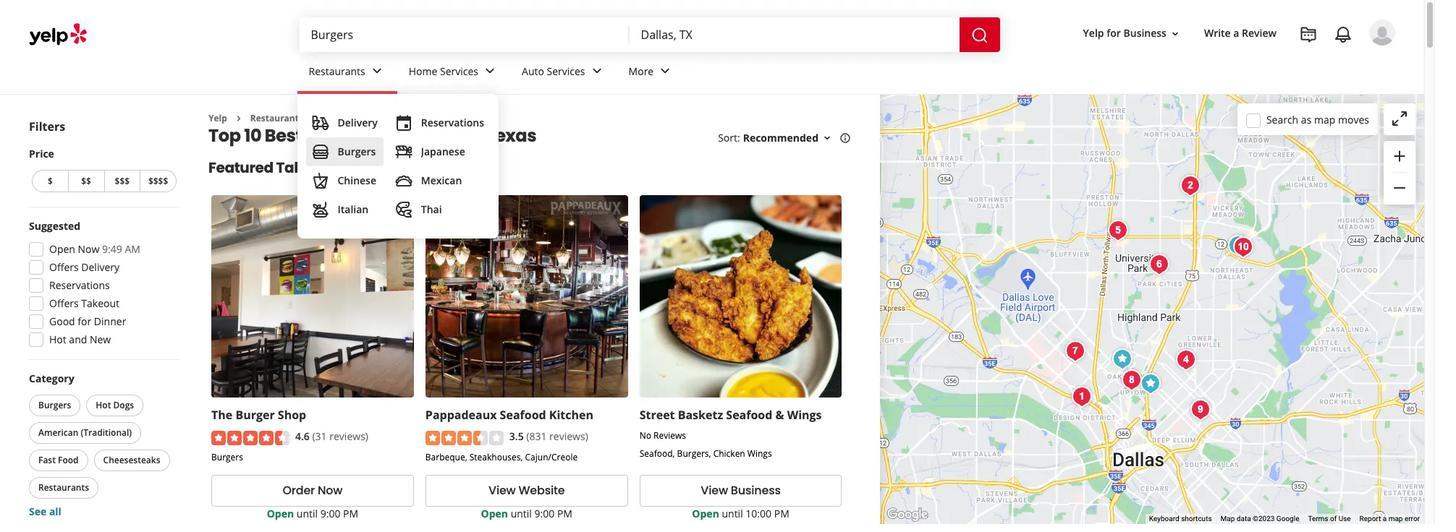 Task type: describe. For each thing, give the bounding box(es) containing it.
top
[[208, 124, 241, 148]]

24 italian v2 image
[[312, 201, 329, 219]]

yelp for business button
[[1077, 21, 1187, 47]]

0 vertical spatial hopdoddy burger bar image
[[1104, 216, 1133, 245]]

takeout for featured
[[276, 158, 335, 178]]

the burger shop
[[211, 408, 306, 424]]

1 vertical spatial business
[[731, 483, 781, 500]]

keyboard shortcuts button
[[1149, 515, 1212, 525]]

user actions element
[[1072, 18, 1416, 107]]

food
[[58, 455, 79, 467]]

seafood inside street basketz seafood & wings no reviews seafood, burgers, chicken wings
[[726, 408, 773, 424]]

now for open
[[78, 242, 100, 256]]

write a review
[[1204, 26, 1277, 40]]

home
[[409, 64, 437, 78]]

yelp for business
[[1083, 26, 1167, 40]]

&
[[776, 408, 784, 424]]

24 chinese v2 image
[[312, 172, 329, 190]]

view business
[[701, 483, 781, 500]]

10
[[244, 124, 261, 148]]

brad k. image
[[1369, 20, 1396, 46]]

american (traditional) button
[[29, 423, 141, 444]]

reviews) for view website
[[549, 430, 588, 444]]

harvey b's image
[[1186, 396, 1215, 425]]

$$ button
[[68, 170, 104, 193]]

yelp for yelp for business
[[1083, 26, 1104, 40]]

keyboard
[[1149, 515, 1180, 523]]

3.5 star rating image
[[425, 431, 504, 446]]

16 chevron right v2 image
[[233, 113, 245, 124]]

zoom in image
[[1391, 147, 1409, 165]]

delivery inside group
[[81, 261, 119, 274]]

for for business
[[1107, 26, 1121, 40]]

©2023
[[1253, 515, 1275, 523]]

3.5 (831 reviews)
[[509, 430, 588, 444]]

firehouse subs image
[[1224, 232, 1253, 261]]

$
[[48, 175, 53, 187]]

yelp link
[[208, 112, 227, 124]]

italian link
[[306, 195, 383, 224]]

fast food
[[38, 455, 79, 467]]

the burger shop link
[[211, 408, 306, 424]]

group containing suggested
[[25, 219, 180, 352]]

restaurants button
[[29, 478, 98, 499]]

0 vertical spatial restaurants link
[[297, 52, 397, 94]]

burgers inside burgers button
[[38, 400, 71, 412]]

dallas,
[[423, 124, 482, 148]]

report a map error
[[1360, 515, 1420, 523]]

terms of use
[[1308, 515, 1351, 523]]

9:49
[[102, 242, 122, 256]]

barbeque, steakhouses, cajun/creole
[[425, 451, 578, 464]]

maple and motor image
[[1061, 337, 1090, 366]]

1 horizontal spatial wings
[[787, 408, 822, 424]]

use
[[1339, 515, 1351, 523]]

order now
[[283, 483, 343, 500]]

10:00
[[746, 507, 772, 521]]

order now link
[[211, 475, 414, 507]]

pappadeaux seafood kitchen image
[[1108, 345, 1137, 374]]

featured
[[208, 158, 273, 178]]

dugg burger - preston hollow village image
[[1176, 172, 1205, 201]]

(831
[[526, 430, 547, 444]]

price
[[29, 147, 54, 161]]

write a review link
[[1199, 21, 1283, 47]]

delivery link
[[306, 109, 383, 138]]

open until 10:00 pm
[[692, 507, 790, 521]]

cajun/creole
[[525, 451, 578, 464]]

and
[[69, 333, 87, 347]]

hot for hot and new
[[49, 333, 66, 347]]

delivery inside "link"
[[338, 116, 378, 130]]

google
[[1277, 515, 1300, 523]]

business categories element
[[297, 52, 1396, 239]]

terms of use link
[[1308, 515, 1351, 523]]

recommended
[[743, 131, 819, 145]]

4.6 star rating image
[[211, 431, 290, 446]]

seafood,
[[640, 448, 675, 461]]

reservations link
[[389, 109, 490, 138]]

category
[[29, 372, 74, 386]]

moves
[[1338, 113, 1369, 126]]

16 chevron down v2 image for recommended
[[822, 133, 833, 144]]

1 horizontal spatial restaurants
[[250, 112, 303, 124]]

services for home services
[[440, 64, 478, 78]]

map
[[1221, 515, 1235, 523]]

filters
[[29, 119, 65, 135]]

fast
[[38, 455, 56, 467]]

italian
[[338, 203, 369, 216]]

cheesesteaks
[[103, 455, 160, 467]]

view website link
[[425, 475, 628, 507]]

hot dogs button
[[86, 395, 143, 417]]

24 chevron down v2 image for home services
[[481, 63, 499, 80]]

0 vertical spatial burgers link
[[326, 112, 360, 124]]

steakhouses,
[[470, 451, 523, 464]]

open down suggested
[[49, 242, 75, 256]]

terms
[[1308, 515, 1329, 523]]

24 delivery v2 image
[[312, 114, 329, 132]]

map for error
[[1389, 515, 1403, 523]]

cheesesteaks button
[[94, 450, 170, 472]]

japanese link
[[389, 138, 490, 166]]

shortcuts
[[1181, 515, 1212, 523]]

open for order now
[[267, 507, 294, 521]]

taco bell image
[[1136, 370, 1165, 399]]

$$
[[81, 175, 91, 187]]

24 mexican v2 image
[[395, 172, 412, 190]]

business inside button
[[1124, 26, 1167, 40]]

until for now
[[297, 507, 318, 521]]

basketz
[[678, 408, 723, 424]]

group containing category
[[26, 372, 180, 520]]

all
[[49, 505, 61, 519]]

1 vertical spatial burgers link
[[306, 138, 383, 166]]

order
[[283, 483, 315, 500]]

price group
[[29, 147, 180, 195]]

$$$$ button
[[140, 170, 177, 193]]

pm for business
[[774, 507, 790, 521]]

1 seafood from the left
[[500, 408, 546, 424]]

reviews) for order now
[[330, 430, 368, 444]]

takeout for offers
[[81, 297, 119, 311]]

shop
[[278, 408, 306, 424]]

restaurants for the top restaurants link
[[309, 64, 365, 78]]

keyboard shortcuts
[[1149, 515, 1212, 523]]

the
[[211, 408, 233, 424]]

$$$ button
[[104, 170, 140, 193]]

open until 9:00 pm for website
[[481, 507, 573, 521]]

pappadeaux seafood kitchen link
[[425, 408, 594, 424]]

thai link
[[389, 195, 490, 224]]

1 vertical spatial wings
[[748, 448, 772, 461]]



Task type: locate. For each thing, give the bounding box(es) containing it.
for inside button
[[1107, 26, 1121, 40]]

open down view business
[[692, 507, 719, 521]]

restaurants inside 'button'
[[38, 482, 89, 494]]

2 horizontal spatial restaurants
[[309, 64, 365, 78]]

reviews
[[654, 430, 686, 442]]

24 chevron down v2 image right auto services
[[588, 63, 606, 80]]

offers takeout
[[49, 297, 119, 311]]

mexican link
[[389, 166, 490, 195]]

0 horizontal spatial pm
[[343, 507, 358, 521]]

$$$
[[115, 175, 130, 187]]

24 chevron down v2 image
[[368, 63, 386, 80], [481, 63, 499, 80]]

now for order
[[318, 483, 343, 500]]

1 vertical spatial group
[[25, 219, 180, 352]]

offers delivery
[[49, 261, 119, 274]]

1 horizontal spatial view
[[701, 483, 728, 500]]

24 chevron down v2 image right more
[[657, 63, 674, 80]]

0 horizontal spatial hot
[[49, 333, 66, 347]]

0 vertical spatial takeout
[[276, 158, 335, 178]]

see all button
[[29, 505, 61, 519]]

good for dinner
[[49, 315, 126, 329]]

kitchen
[[549, 408, 594, 424]]

american (traditional)
[[38, 427, 132, 439]]

1 24 chevron down v2 image from the left
[[368, 63, 386, 80]]

reviews)
[[330, 430, 368, 444], [549, 430, 588, 444]]

24 chevron down v2 image inside home services link
[[481, 63, 499, 80]]

see
[[29, 505, 47, 519]]

24 chevron down v2 image for auto services
[[588, 63, 606, 80]]

map right as
[[1314, 113, 1336, 126]]

$$$$
[[148, 175, 168, 187]]

1 horizontal spatial reviews)
[[549, 430, 588, 444]]

None field
[[311, 27, 618, 43], [641, 27, 948, 43]]

1 24 chevron down v2 image from the left
[[588, 63, 606, 80]]

0 horizontal spatial delivery
[[81, 261, 119, 274]]

24 sushi v2 image
[[395, 143, 412, 161]]

reservations
[[421, 116, 484, 130], [49, 279, 110, 292]]

as
[[1301, 113, 1312, 126]]

0 horizontal spatial 24 chevron down v2 image
[[368, 63, 386, 80]]

Near text field
[[641, 27, 948, 43]]

1 horizontal spatial delivery
[[338, 116, 378, 130]]

9:00 for website
[[535, 507, 555, 521]]

open for view website
[[481, 507, 508, 521]]

0 horizontal spatial none field
[[311, 27, 618, 43]]

0 vertical spatial restaurants
[[309, 64, 365, 78]]

seafood
[[500, 408, 546, 424], [726, 408, 773, 424]]

search image
[[971, 26, 988, 44]]

options
[[338, 158, 394, 178]]

mexican
[[421, 174, 462, 187]]

1 horizontal spatial seafood
[[726, 408, 773, 424]]

0 horizontal spatial restaurants
[[38, 482, 89, 494]]

chicken
[[713, 448, 745, 461]]

good
[[49, 315, 75, 329]]

1 vertical spatial delivery
[[81, 261, 119, 274]]

1 vertical spatial hopdoddy burger bar image
[[1118, 366, 1147, 395]]

open until 9:00 pm for now
[[267, 507, 358, 521]]

a right report
[[1383, 515, 1387, 523]]

24 reservations v2 image
[[395, 114, 412, 132]]

2 until from the left
[[511, 507, 532, 521]]

restaurants for restaurants 'button'
[[38, 482, 89, 494]]

reservations up offers takeout
[[49, 279, 110, 292]]

24 burgers v2 image
[[312, 143, 329, 161]]

1 horizontal spatial open until 9:00 pm
[[481, 507, 573, 521]]

1 horizontal spatial none field
[[641, 27, 948, 43]]

16 info v2 image
[[840, 133, 851, 144]]

now inside order now link
[[318, 483, 343, 500]]

website
[[519, 483, 565, 500]]

until for business
[[722, 507, 743, 521]]

offers for offers delivery
[[49, 261, 79, 274]]

1 vertical spatial map
[[1389, 515, 1403, 523]]

16 chevron down v2 image left 16 info v2 image
[[822, 133, 833, 144]]

view business link
[[640, 475, 842, 507]]

24 chevron down v2 image for restaurants
[[368, 63, 386, 80]]

burger schmurger image
[[1172, 346, 1201, 375]]

1 horizontal spatial reservations
[[421, 116, 484, 130]]

more
[[629, 64, 654, 78]]

1 vertical spatial restaurants
[[250, 112, 303, 124]]

zoom out image
[[1391, 180, 1409, 197]]

9:00 down order now
[[320, 507, 341, 521]]

takeout inside group
[[81, 297, 119, 311]]

review
[[1242, 26, 1277, 40]]

1 offers from the top
[[49, 261, 79, 274]]

open for view business
[[692, 507, 719, 521]]

for inside group
[[78, 315, 91, 329]]

3 until from the left
[[722, 507, 743, 521]]

2 horizontal spatial pm
[[774, 507, 790, 521]]

0 horizontal spatial 24 chevron down v2 image
[[588, 63, 606, 80]]

0 vertical spatial wings
[[787, 408, 822, 424]]

16 chevron right v2 image
[[309, 113, 321, 124]]

restaurants up "all"
[[38, 482, 89, 494]]

open until 9:00 pm down order now
[[267, 507, 358, 521]]

0 vertical spatial hot
[[49, 333, 66, 347]]

until
[[297, 507, 318, 521], [511, 507, 532, 521], [722, 507, 743, 521]]

recommended button
[[743, 131, 833, 145]]

map region
[[830, 0, 1435, 525]]

chinese
[[338, 174, 376, 187]]

1 horizontal spatial pm
[[557, 507, 573, 521]]

1 horizontal spatial yelp
[[1083, 26, 1104, 40]]

services inside 'link'
[[547, 64, 585, 78]]

2 open until 9:00 pm from the left
[[481, 507, 573, 521]]

1 vertical spatial restaurants link
[[250, 112, 303, 124]]

9:00 down 'website'
[[535, 507, 555, 521]]

notifications image
[[1335, 26, 1352, 43]]

reservations up japanese
[[421, 116, 484, 130]]

1 vertical spatial for
[[78, 315, 91, 329]]

open
[[49, 242, 75, 256], [267, 507, 294, 521], [481, 507, 508, 521], [692, 507, 719, 521]]

0 vertical spatial map
[[1314, 113, 1336, 126]]

2 pm from the left
[[557, 507, 573, 521]]

0 horizontal spatial 9:00
[[320, 507, 341, 521]]

none field the near
[[641, 27, 948, 43]]

for for dinner
[[78, 315, 91, 329]]

delivery
[[338, 116, 378, 130], [81, 261, 119, 274]]

burgers,
[[677, 448, 711, 461]]

9:00 for now
[[320, 507, 341, 521]]

wings
[[787, 408, 822, 424], [748, 448, 772, 461]]

4.6
[[295, 430, 310, 444]]

0 horizontal spatial open until 9:00 pm
[[267, 507, 358, 521]]

0 horizontal spatial view
[[489, 483, 516, 500]]

1 horizontal spatial hot
[[96, 400, 111, 412]]

1 view from the left
[[489, 483, 516, 500]]

2 seafood from the left
[[726, 408, 773, 424]]

a for write
[[1234, 26, 1240, 40]]

now up offers delivery
[[78, 242, 100, 256]]

24 chevron down v2 image for more
[[657, 63, 674, 80]]

1 9:00 from the left
[[320, 507, 341, 521]]

search
[[1267, 113, 1299, 126]]

2 vertical spatial restaurants
[[38, 482, 89, 494]]

none field find
[[311, 27, 618, 43]]

japanese
[[421, 145, 465, 159]]

burger
[[236, 408, 275, 424]]

group
[[1384, 141, 1416, 205], [25, 219, 180, 352], [26, 372, 180, 520]]

0 horizontal spatial map
[[1314, 113, 1336, 126]]

16 chevron down v2 image
[[1170, 28, 1181, 40], [822, 133, 833, 144]]

yelp for yelp link
[[208, 112, 227, 124]]

barbeque,
[[425, 451, 467, 464]]

0 vertical spatial delivery
[[338, 116, 378, 130]]

restaurants inside business categories element
[[309, 64, 365, 78]]

1 horizontal spatial 9:00
[[535, 507, 555, 521]]

offers down open now 9:49 am
[[49, 261, 79, 274]]

top 10 best burgers near dallas, texas
[[208, 124, 536, 148]]

open now 9:49 am
[[49, 242, 140, 256]]

reservations inside group
[[49, 279, 110, 292]]

featured takeout options sponsored
[[208, 158, 452, 178]]

24 thai v2 image
[[395, 201, 412, 219]]

until down order now
[[297, 507, 318, 521]]

16 chevron down v2 image inside yelp for business button
[[1170, 28, 1181, 40]]

home services
[[409, 64, 478, 78]]

view down barbeque, steakhouses, cajun/creole at the left bottom
[[489, 483, 516, 500]]

services right home
[[440, 64, 478, 78]]

search as map moves
[[1267, 113, 1369, 126]]

0 vertical spatial reservations
[[421, 116, 484, 130]]

0 vertical spatial yelp
[[1083, 26, 1104, 40]]

a for report
[[1383, 515, 1387, 523]]

until down view website
[[511, 507, 532, 521]]

1 services from the left
[[440, 64, 478, 78]]

1 reviews) from the left
[[330, 430, 368, 444]]

open down "order" at the bottom of the page
[[267, 507, 294, 521]]

hot
[[49, 333, 66, 347], [96, 400, 111, 412]]

open down view website
[[481, 507, 508, 521]]

3 pm from the left
[[774, 507, 790, 521]]

1 pm from the left
[[343, 507, 358, 521]]

2 vertical spatial group
[[26, 372, 180, 520]]

hot down the good on the left of page
[[49, 333, 66, 347]]

view up open until 10:00 pm
[[701, 483, 728, 500]]

pappadeaux
[[425, 408, 497, 424]]

view for view website
[[489, 483, 516, 500]]

burgers button
[[29, 395, 81, 417]]

now right "order" at the bottom of the page
[[318, 483, 343, 500]]

services
[[440, 64, 478, 78], [547, 64, 585, 78]]

reservations inside 'link'
[[421, 116, 484, 130]]

home services link
[[397, 52, 510, 94]]

1 horizontal spatial takeout
[[276, 158, 335, 178]]

1 vertical spatial a
[[1383, 515, 1387, 523]]

1 vertical spatial hot
[[96, 400, 111, 412]]

(traditional)
[[81, 427, 132, 439]]

menu inside business categories element
[[297, 94, 499, 239]]

suggested
[[29, 219, 80, 233]]

until down view business
[[722, 507, 743, 521]]

sort:
[[718, 131, 740, 145]]

1 vertical spatial now
[[318, 483, 343, 500]]

1 horizontal spatial now
[[318, 483, 343, 500]]

hot inside 'hot dogs' 'button'
[[96, 400, 111, 412]]

takeout
[[276, 158, 335, 178], [81, 297, 119, 311]]

0 horizontal spatial services
[[440, 64, 478, 78]]

1 horizontal spatial for
[[1107, 26, 1121, 40]]

24 chevron down v2 image inside more link
[[657, 63, 674, 80]]

view for view business
[[701, 483, 728, 500]]

restaurants left 16 chevron right v2 icon at left top
[[250, 112, 303, 124]]

reviews) right (31
[[330, 430, 368, 444]]

24 chevron down v2 image
[[588, 63, 606, 80], [657, 63, 674, 80]]

menu
[[297, 94, 499, 239]]

projects image
[[1300, 26, 1317, 43]]

2 none field from the left
[[641, 27, 948, 43]]

1 vertical spatial yelp
[[208, 112, 227, 124]]

open until 9:00 pm down view website
[[481, 507, 573, 521]]

pm for now
[[343, 507, 358, 521]]

1 vertical spatial takeout
[[81, 297, 119, 311]]

map for moves
[[1314, 113, 1336, 126]]

keller's drive-in image
[[1229, 233, 1258, 262]]

16 chevron down v2 image for yelp for business
[[1170, 28, 1181, 40]]

1 horizontal spatial 24 chevron down v2 image
[[481, 63, 499, 80]]

0 horizontal spatial reservations
[[49, 279, 110, 292]]

seafood up 3.5
[[500, 408, 546, 424]]

burgers inside the burgers link
[[338, 145, 376, 159]]

2 reviews) from the left
[[549, 430, 588, 444]]

2 horizontal spatial until
[[722, 507, 743, 521]]

1 vertical spatial reservations
[[49, 279, 110, 292]]

wings right chicken
[[748, 448, 772, 461]]

24 chevron down v2 image left the auto
[[481, 63, 499, 80]]

menu containing delivery
[[297, 94, 499, 239]]

report a map error link
[[1360, 515, 1420, 523]]

for
[[1107, 26, 1121, 40], [78, 315, 91, 329]]

no
[[640, 430, 651, 442]]

pm
[[343, 507, 358, 521], [557, 507, 573, 521], [774, 507, 790, 521]]

write
[[1204, 26, 1231, 40]]

more link
[[617, 52, 686, 94]]

0 horizontal spatial takeout
[[81, 297, 119, 311]]

2 9:00 from the left
[[535, 507, 555, 521]]

1 horizontal spatial business
[[1124, 26, 1167, 40]]

2 services from the left
[[547, 64, 585, 78]]

24 chevron down v2 image inside auto services 'link'
[[588, 63, 606, 80]]

0 horizontal spatial seafood
[[500, 408, 546, 424]]

0 horizontal spatial reviews)
[[330, 430, 368, 444]]

dogs
[[113, 400, 134, 412]]

see all
[[29, 505, 61, 519]]

0 horizontal spatial now
[[78, 242, 100, 256]]

expand map image
[[1391, 110, 1409, 127]]

2 view from the left
[[701, 483, 728, 500]]

1 none field from the left
[[311, 27, 618, 43]]

0 vertical spatial group
[[1384, 141, 1416, 205]]

16 chevron down v2 image left write
[[1170, 28, 1181, 40]]

yelp inside button
[[1083, 26, 1104, 40]]

0 vertical spatial 16 chevron down v2 image
[[1170, 28, 1181, 40]]

0 horizontal spatial 16 chevron down v2 image
[[822, 133, 833, 144]]

1 horizontal spatial a
[[1383, 515, 1387, 523]]

until for website
[[511, 507, 532, 521]]

map left 'error'
[[1389, 515, 1403, 523]]

pm for website
[[557, 507, 573, 521]]

google image
[[884, 506, 932, 525]]

report
[[1360, 515, 1381, 523]]

Find text field
[[311, 27, 618, 43]]

1 vertical spatial 16 chevron down v2 image
[[822, 133, 833, 144]]

1 horizontal spatial 24 chevron down v2 image
[[657, 63, 674, 80]]

hot left dogs
[[96, 400, 111, 412]]

rodeo goat image
[[1068, 383, 1097, 412]]

delivery right 24 delivery v2 icon
[[338, 116, 378, 130]]

hopdoddy burger bar image
[[1104, 216, 1133, 245], [1118, 366, 1147, 395]]

1 until from the left
[[297, 507, 318, 521]]

street basketz seafood & wings no reviews seafood, burgers, chicken wings
[[640, 408, 822, 461]]

0 vertical spatial offers
[[49, 261, 79, 274]]

reviews) down kitchen
[[549, 430, 588, 444]]

hot for hot dogs
[[96, 400, 111, 412]]

american
[[38, 427, 78, 439]]

2 24 chevron down v2 image from the left
[[481, 63, 499, 80]]

takeout up dinner
[[81, 297, 119, 311]]

0 horizontal spatial a
[[1234, 26, 1240, 40]]

dinner
[[94, 315, 126, 329]]

restaurants up 16 chevron right v2 icon at left top
[[309, 64, 365, 78]]

services right the auto
[[547, 64, 585, 78]]

0 horizontal spatial for
[[78, 315, 91, 329]]

1 horizontal spatial 16 chevron down v2 image
[[1170, 28, 1181, 40]]

error
[[1405, 515, 1420, 523]]

services for auto services
[[547, 64, 585, 78]]

None search field
[[299, 17, 1003, 52]]

$ button
[[32, 170, 68, 193]]

offers
[[49, 261, 79, 274], [49, 297, 79, 311]]

pappadeaux seafood kitchen
[[425, 408, 594, 424]]

1 open until 9:00 pm from the left
[[267, 507, 358, 521]]

burger house image
[[1145, 250, 1174, 279]]

offers up the good on the left of page
[[49, 297, 79, 311]]

a right write
[[1234, 26, 1240, 40]]

0 vertical spatial business
[[1124, 26, 1167, 40]]

seafood left &
[[726, 408, 773, 424]]

restaurants link left 16 chevron right v2 icon at left top
[[250, 112, 303, 124]]

0 vertical spatial for
[[1107, 26, 1121, 40]]

0 horizontal spatial wings
[[748, 448, 772, 461]]

1 horizontal spatial services
[[547, 64, 585, 78]]

data
[[1237, 515, 1251, 523]]

restaurants link up delivery "link"
[[297, 52, 397, 94]]

2 24 chevron down v2 image from the left
[[657, 63, 674, 80]]

map
[[1314, 113, 1336, 126], [1389, 515, 1403, 523]]

offers for offers takeout
[[49, 297, 79, 311]]

0 vertical spatial a
[[1234, 26, 1240, 40]]

24 chevron down v2 image left home
[[368, 63, 386, 80]]

1 horizontal spatial map
[[1389, 515, 1403, 523]]

business
[[1124, 26, 1167, 40], [731, 483, 781, 500]]

0 horizontal spatial until
[[297, 507, 318, 521]]

16 chevron down v2 image inside recommended popup button
[[822, 133, 833, 144]]

map data ©2023 google
[[1221, 515, 1300, 523]]

delivery down open now 9:49 am
[[81, 261, 119, 274]]

near
[[378, 124, 419, 148]]

2 offers from the top
[[49, 297, 79, 311]]

0 horizontal spatial business
[[731, 483, 781, 500]]

fast food button
[[29, 450, 88, 472]]

takeout down best
[[276, 158, 335, 178]]

0 vertical spatial now
[[78, 242, 100, 256]]

0 horizontal spatial yelp
[[208, 112, 227, 124]]

1 vertical spatial offers
[[49, 297, 79, 311]]

(31
[[312, 430, 327, 444]]

wings right &
[[787, 408, 822, 424]]

1 horizontal spatial until
[[511, 507, 532, 521]]



Task type: vqa. For each thing, say whether or not it's contained in the screenshot.
"For"
yes



